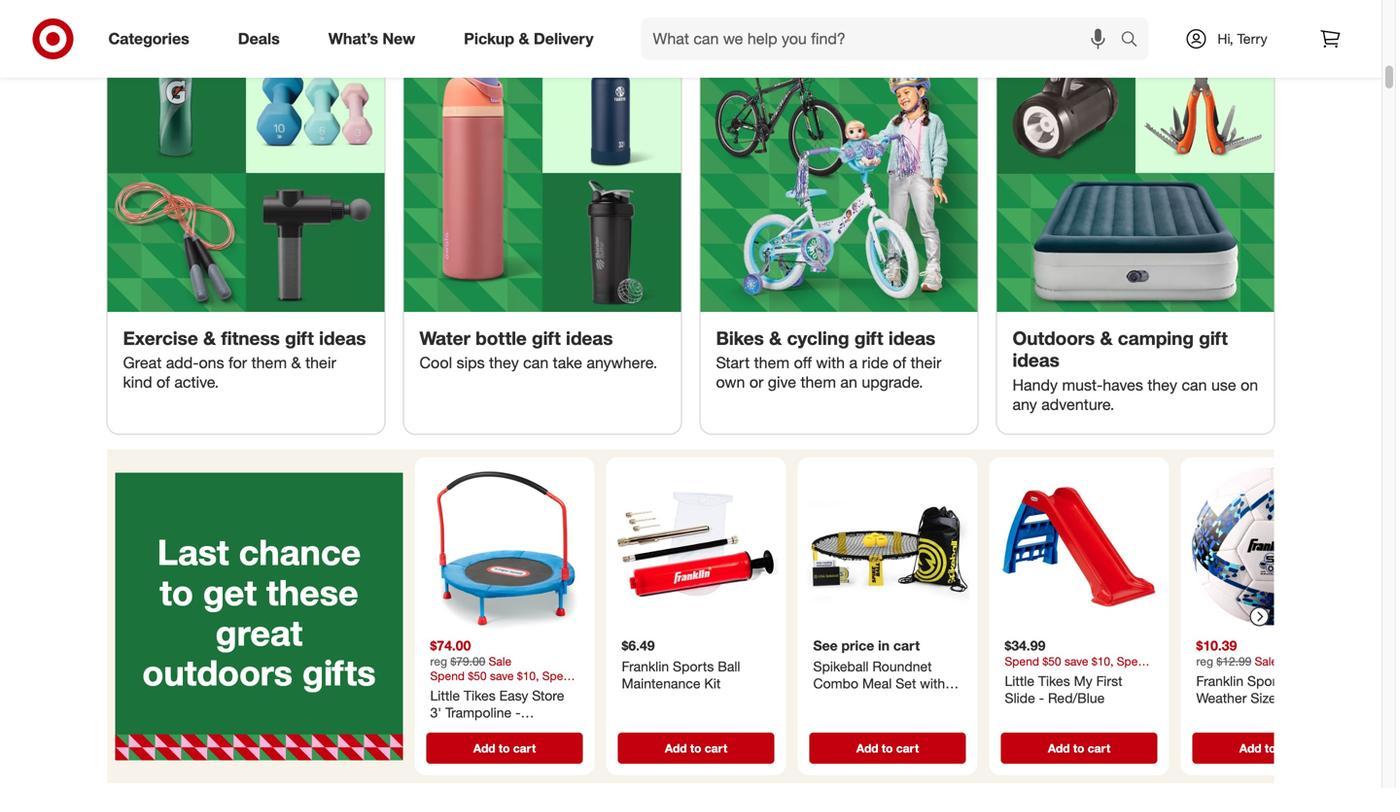 Task type: locate. For each thing, give the bounding box(es) containing it.
-
[[1039, 690, 1044, 707], [515, 704, 521, 721], [1223, 707, 1228, 724]]

they right haves
[[1148, 376, 1178, 395]]

fitness
[[221, 327, 280, 349]]

gift inside outdoors & camping gift ideas handy must-haves they can use on any adventure.
[[1199, 327, 1228, 349]]

ideas inside outdoors & camping gift ideas handy must-haves they can use on any adventure.
[[1013, 349, 1060, 372]]

2 add to cart button from the left
[[618, 733, 775, 764]]

sports inside "$10.39 reg $12.99 sale franklin sports all weather size 5 soccer ball - blue"
[[1248, 673, 1289, 690]]

little for 3'
[[430, 687, 460, 704]]

- inside little tikes easy store 3' trampoline - blue/black/red
[[515, 704, 521, 721]]

add for little tikes easy store 3' trampoline - blue/black/red
[[473, 741, 496, 756]]

little down $34.99 at the right bottom of page
[[1005, 673, 1035, 690]]

add
[[473, 741, 496, 756], [665, 741, 687, 756], [857, 741, 879, 756], [1048, 741, 1070, 756], [1240, 741, 1262, 756]]

of right kind
[[157, 373, 170, 392]]

cart
[[894, 637, 920, 654], [513, 741, 536, 756], [705, 741, 728, 756], [896, 741, 919, 756], [1088, 741, 1111, 756], [1279, 741, 1302, 756]]

ball
[[718, 658, 741, 675], [1197, 707, 1219, 724]]

& right bikes
[[769, 327, 782, 349]]

& right for
[[291, 354, 301, 373]]

reg left the $79.00
[[430, 654, 447, 669]]

2 add from the left
[[665, 741, 687, 756]]

add to cart for franklin sports ball maintenance kit
[[665, 741, 728, 756]]

ideas right fitness
[[319, 327, 366, 349]]

0 horizontal spatial them
[[251, 354, 287, 373]]

sale right $12.99
[[1255, 654, 1278, 669]]

of inside bikes & cycling gift ideas start them off with a ride of their own or give them an upgrade.
[[893, 354, 906, 373]]

1 their from the left
[[305, 354, 336, 373]]

1 vertical spatial ball
[[1197, 707, 1219, 724]]

franklin
[[622, 658, 669, 675], [1197, 673, 1244, 690]]

must-
[[1062, 376, 1103, 395]]

0 horizontal spatial -
[[515, 704, 521, 721]]

tikes
[[1038, 673, 1070, 690], [464, 687, 496, 704]]

0 horizontal spatial can
[[523, 354, 549, 373]]

to
[[160, 571, 193, 614], [499, 741, 510, 756], [690, 741, 702, 756], [882, 741, 893, 756], [1073, 741, 1085, 756], [1265, 741, 1276, 756]]

carousel region
[[107, 0, 1274, 35], [107, 450, 1361, 789]]

red/blue
[[1048, 690, 1105, 707]]

tikes for my
[[1038, 673, 1070, 690]]

0 horizontal spatial ball
[[718, 658, 741, 675]]

last
[[157, 531, 229, 574]]

tikes for easy
[[464, 687, 496, 704]]

1 add to cart button from the left
[[426, 733, 583, 764]]

ons
[[199, 354, 224, 373]]

soccer
[[1292, 690, 1335, 707]]

& up the ons
[[203, 327, 216, 349]]

0 horizontal spatial their
[[305, 354, 336, 373]]

blue/black/red
[[430, 721, 525, 738]]

reg inside $74.00 reg $79.00 sale
[[430, 654, 447, 669]]

2 their from the left
[[911, 354, 942, 373]]

0 horizontal spatial of
[[157, 373, 170, 392]]

& inside outdoors & camping gift ideas handy must-haves they can use on any adventure.
[[1100, 327, 1113, 349]]

gift inside bikes & cycling gift ideas start them off with a ride of their own or give them an upgrade.
[[855, 327, 884, 349]]

or
[[750, 373, 764, 392]]

their right for
[[305, 354, 336, 373]]

2 sale from the left
[[1255, 654, 1278, 669]]

add for franklin sports ball maintenance kit
[[665, 741, 687, 756]]

0 horizontal spatial reg
[[430, 654, 447, 669]]

ideas up handy
[[1013, 349, 1060, 372]]

2 gift from the left
[[532, 327, 561, 349]]

gift up use
[[1199, 327, 1228, 349]]

franklin inside $6.49 franklin sports ball maintenance kit
[[622, 658, 669, 675]]

gift up ride
[[855, 327, 884, 349]]

tikes up blue/black/red
[[464, 687, 496, 704]]

ideas
[[319, 327, 366, 349], [566, 327, 613, 349], [889, 327, 936, 349], [1013, 349, 1060, 372]]

0 horizontal spatial sale
[[489, 654, 512, 669]]

ball right maintenance
[[718, 658, 741, 675]]

ideas for exercise & fitness gift ideas
[[319, 327, 366, 349]]

- left the store
[[515, 704, 521, 721]]

$10.39
[[1197, 637, 1237, 654]]

cart for little tikes easy store 3' trampoline - blue/black/red
[[513, 741, 536, 756]]

1 horizontal spatial of
[[893, 354, 906, 373]]

1 horizontal spatial they
[[1148, 376, 1178, 395]]

4 add to cart from the left
[[1048, 741, 1111, 756]]

1 carousel region from the top
[[107, 0, 1274, 35]]

add to cart button
[[426, 733, 583, 764], [618, 733, 775, 764], [810, 733, 966, 764], [1001, 733, 1158, 764], [1193, 733, 1349, 764]]

1 add to cart from the left
[[473, 741, 536, 756]]

1 horizontal spatial ball
[[1197, 707, 1219, 724]]

little
[[1005, 673, 1035, 690], [430, 687, 460, 704]]

1 horizontal spatial -
[[1039, 690, 1044, 707]]

them inside exercise & fitness gift ideas great add-ons for them & their kind of active.
[[251, 354, 287, 373]]

ideas up take
[[566, 327, 613, 349]]

sale
[[489, 654, 512, 669], [1255, 654, 1278, 669]]

water
[[420, 327, 471, 349]]

5 add from the left
[[1240, 741, 1262, 756]]

ideas up ride
[[889, 327, 936, 349]]

1 vertical spatial they
[[1148, 376, 1178, 395]]

1 horizontal spatial reg
[[1197, 654, 1214, 669]]

1 horizontal spatial tikes
[[1038, 673, 1070, 690]]

can inside "water bottle gift ideas cool sips they can take anywhere."
[[523, 354, 549, 373]]

they
[[489, 354, 519, 373], [1148, 376, 1178, 395]]

their
[[305, 354, 336, 373], [911, 354, 942, 373]]

franklin down $12.99
[[1197, 673, 1244, 690]]

gift inside exercise & fitness gift ideas great add-ons for them & their kind of active.
[[285, 327, 314, 349]]

upgrade.
[[862, 373, 923, 392]]

1 horizontal spatial their
[[911, 354, 942, 373]]

- right slide
[[1039, 690, 1044, 707]]

- inside little tikes my first slide - red/blue
[[1039, 690, 1044, 707]]

0 vertical spatial ball
[[718, 658, 741, 675]]

them down fitness
[[251, 354, 287, 373]]

spikeball roundnet combo meal set with 3 balls and backpack - yellow/black image
[[806, 465, 970, 630]]

1 add from the left
[[473, 741, 496, 756]]

ideas for bikes & cycling gift ideas
[[889, 327, 936, 349]]

see price in cart
[[813, 637, 920, 654]]

& right pickup
[[519, 29, 529, 48]]

sale right the $79.00
[[489, 654, 512, 669]]

1 vertical spatial can
[[1182, 376, 1207, 395]]

sale inside $74.00 reg $79.00 sale
[[489, 654, 512, 669]]

$74.00
[[430, 637, 471, 654]]

little down the $79.00
[[430, 687, 460, 704]]

cart for franklin sports all weather size 5 soccer ball - blue
[[1279, 741, 1302, 756]]

franklin down $6.49
[[622, 658, 669, 675]]

2 carousel region from the top
[[107, 450, 1361, 789]]

reg left $12.99
[[1197, 654, 1214, 669]]

1 sale from the left
[[489, 654, 512, 669]]

categories link
[[92, 18, 214, 60]]

start
[[716, 354, 750, 373]]

them
[[251, 354, 287, 373], [754, 354, 790, 373], [801, 373, 836, 392]]

kind
[[123, 373, 152, 392]]

pickup
[[464, 29, 514, 48]]

reg inside "$10.39 reg $12.99 sale franklin sports all weather size 5 soccer ball - blue"
[[1197, 654, 1214, 669]]

for
[[229, 354, 247, 373]]

add to cart button for franklin sports all weather size 5 soccer ball - blue
[[1193, 733, 1349, 764]]

& left camping
[[1100, 327, 1113, 349]]

0 vertical spatial carousel region
[[107, 0, 1274, 35]]

& inside bikes & cycling gift ideas start them off with a ride of their own or give them an upgrade.
[[769, 327, 782, 349]]

What can we help you find? suggestions appear below search field
[[641, 18, 1126, 60]]

2 reg from the left
[[1197, 654, 1214, 669]]

$79.00
[[451, 654, 486, 669]]

ideas inside "water bottle gift ideas cool sips they can take anywhere."
[[566, 327, 613, 349]]

to inside the last chance to get these great outdoors gifts
[[160, 571, 193, 614]]

tikes left the my
[[1038, 673, 1070, 690]]

gift up take
[[532, 327, 561, 349]]

reg
[[430, 654, 447, 669], [1197, 654, 1214, 669]]

their up upgrade.
[[911, 354, 942, 373]]

gifts
[[302, 652, 376, 694]]

great
[[123, 354, 162, 373]]

little tikes my first slide - red/blue
[[1005, 673, 1123, 707]]

1 horizontal spatial sports
[[1248, 673, 1289, 690]]

my
[[1074, 673, 1093, 690]]

little inside little tikes my first slide - red/blue
[[1005, 673, 1035, 690]]

5 add to cart button from the left
[[1193, 733, 1349, 764]]

can
[[523, 354, 549, 373], [1182, 376, 1207, 395]]

1 reg from the left
[[430, 654, 447, 669]]

1 horizontal spatial little
[[1005, 673, 1035, 690]]

0 horizontal spatial tikes
[[464, 687, 496, 704]]

them down "with"
[[801, 373, 836, 392]]

4 gift from the left
[[1199, 327, 1228, 349]]

0 vertical spatial they
[[489, 354, 519, 373]]

franklin sports all weather size 5 soccer ball - blue image
[[1189, 465, 1353, 630]]

0 vertical spatial can
[[523, 354, 549, 373]]

can left take
[[523, 354, 549, 373]]

4 add from the left
[[1048, 741, 1070, 756]]

little tikes easy store 3' trampoline - blue/black/red image
[[423, 465, 587, 630]]

5 add to cart from the left
[[1240, 741, 1302, 756]]

sale inside "$10.39 reg $12.99 sale franklin sports all weather size 5 soccer ball - blue"
[[1255, 654, 1278, 669]]

1 horizontal spatial franklin
[[1197, 673, 1244, 690]]

of up upgrade.
[[893, 354, 906, 373]]

1 horizontal spatial sale
[[1255, 654, 1278, 669]]

tikes inside little tikes my first slide - red/blue
[[1038, 673, 1070, 690]]

search
[[1112, 31, 1159, 50]]

can left use
[[1182, 376, 1207, 395]]

ideas inside exercise & fitness gift ideas great add-ons for them & their kind of active.
[[319, 327, 366, 349]]

size
[[1251, 690, 1276, 707]]

little inside little tikes easy store 3' trampoline - blue/black/red
[[430, 687, 460, 704]]

1 horizontal spatial can
[[1182, 376, 1207, 395]]

chance
[[239, 531, 361, 574]]

0 horizontal spatial little
[[430, 687, 460, 704]]

little tikes my first slide - red/blue image
[[997, 465, 1162, 630]]

4 add to cart button from the left
[[1001, 733, 1158, 764]]

cycling
[[787, 327, 849, 349]]

ball inside "$10.39 reg $12.99 sale franklin sports all weather size 5 soccer ball - blue"
[[1197, 707, 1219, 724]]

hi, terry
[[1218, 30, 1268, 47]]

0 horizontal spatial they
[[489, 354, 519, 373]]

a
[[849, 354, 858, 373]]

sports
[[673, 658, 714, 675], [1248, 673, 1289, 690]]

what's
[[328, 29, 378, 48]]

gift
[[285, 327, 314, 349], [532, 327, 561, 349], [855, 327, 884, 349], [1199, 327, 1228, 349]]

3 add to cart button from the left
[[810, 733, 966, 764]]

gift right fitness
[[285, 327, 314, 349]]

ball left blue
[[1197, 707, 1219, 724]]

tikes inside little tikes easy store 3' trampoline - blue/black/red
[[464, 687, 496, 704]]

2 horizontal spatial -
[[1223, 707, 1228, 724]]

add to cart
[[473, 741, 536, 756], [665, 741, 728, 756], [857, 741, 919, 756], [1048, 741, 1111, 756], [1240, 741, 1302, 756]]

- inside "$10.39 reg $12.99 sale franklin sports all weather size 5 soccer ball - blue"
[[1223, 707, 1228, 724]]

$6.49 franklin sports ball maintenance kit
[[622, 637, 741, 692]]

&
[[519, 29, 529, 48], [203, 327, 216, 349], [769, 327, 782, 349], [1100, 327, 1113, 349], [291, 354, 301, 373]]

2 add to cart from the left
[[665, 741, 728, 756]]

franklin sports ball maintenance kit image
[[614, 465, 778, 630]]

them up give at the top right
[[754, 354, 790, 373]]

deals
[[238, 29, 280, 48]]

what's new
[[328, 29, 415, 48]]

great
[[216, 611, 303, 654]]

adventure.
[[1042, 395, 1115, 414]]

they down bottle
[[489, 354, 519, 373]]

search button
[[1112, 18, 1159, 64]]

ideas inside bikes & cycling gift ideas start them off with a ride of their own or give them an upgrade.
[[889, 327, 936, 349]]

- left blue
[[1223, 707, 1228, 724]]

0 horizontal spatial sports
[[673, 658, 714, 675]]

gift for outdoors & camping gift ideas
[[1199, 327, 1228, 349]]

5
[[1280, 690, 1288, 707]]

all
[[1293, 673, 1307, 690]]

1 vertical spatial carousel region
[[107, 450, 1361, 789]]

outdoors & camping gift ideas handy must-haves they can use on any adventure.
[[1013, 327, 1258, 414]]

0 horizontal spatial franklin
[[622, 658, 669, 675]]

1 gift from the left
[[285, 327, 314, 349]]

3 gift from the left
[[855, 327, 884, 349]]

weather
[[1197, 690, 1247, 707]]



Task type: vqa. For each thing, say whether or not it's contained in the screenshot.
Indicating
no



Task type: describe. For each thing, give the bounding box(es) containing it.
exercise & fitness gift ideas great add-ons for them & their kind of active.
[[123, 327, 366, 392]]

$10.39 reg $12.99 sale franklin sports all weather size 5 soccer ball - blue
[[1197, 637, 1335, 724]]

cart for franklin sports ball maintenance kit
[[705, 741, 728, 756]]

& for pickup
[[519, 29, 529, 48]]

in
[[878, 637, 890, 654]]

kit
[[704, 675, 721, 692]]

$74.00 reg $79.00 sale
[[430, 637, 512, 669]]

ball inside $6.49 franklin sports ball maintenance kit
[[718, 658, 741, 675]]

sale for $74.00
[[489, 654, 512, 669]]

their inside exercise & fitness gift ideas great add-ons for them & their kind of active.
[[305, 354, 336, 373]]

give
[[768, 373, 796, 392]]

use
[[1212, 376, 1237, 395]]

add-
[[166, 354, 199, 373]]

& for exercise
[[203, 327, 216, 349]]

3 add from the left
[[857, 741, 879, 756]]

gift inside "water bottle gift ideas cool sips they can take anywhere."
[[532, 327, 561, 349]]

take
[[553, 354, 582, 373]]

to for little tikes easy store 3' trampoline - blue/black/red
[[499, 741, 510, 756]]

their inside bikes & cycling gift ideas start them off with a ride of their own or give them an upgrade.
[[911, 354, 942, 373]]

to for franklin sports ball maintenance kit
[[690, 741, 702, 756]]

add to cart for little tikes my first slide - red/blue
[[1048, 741, 1111, 756]]

trampoline
[[445, 704, 512, 721]]

exercise
[[123, 327, 198, 349]]

add for little tikes my first slide - red/blue
[[1048, 741, 1070, 756]]

get
[[203, 571, 257, 614]]

& for bikes
[[769, 327, 782, 349]]

haves
[[1103, 376, 1143, 395]]

bikes
[[716, 327, 764, 349]]

an
[[841, 373, 858, 392]]

deals link
[[221, 18, 304, 60]]

sports inside $6.49 franklin sports ball maintenance kit
[[673, 658, 714, 675]]

cool
[[420, 354, 452, 373]]

sale for $10.39
[[1255, 654, 1278, 669]]

on
[[1241, 376, 1258, 395]]

of inside exercise & fitness gift ideas great add-ons for them & their kind of active.
[[157, 373, 170, 392]]

blue
[[1232, 707, 1259, 724]]

new
[[383, 29, 415, 48]]

handy
[[1013, 376, 1058, 395]]

camping
[[1118, 327, 1194, 349]]

$12.99
[[1217, 654, 1252, 669]]

pickup & delivery link
[[447, 18, 618, 60]]

see
[[813, 637, 838, 654]]

add to cart button for franklin sports ball maintenance kit
[[618, 733, 775, 764]]

slide
[[1005, 690, 1035, 707]]

add to cart button for little tikes easy store 3' trampoline - blue/black/red
[[426, 733, 583, 764]]

easy
[[499, 687, 528, 704]]

hi,
[[1218, 30, 1234, 47]]

$6.49
[[622, 637, 655, 654]]

add to cart button for little tikes my first slide - red/blue
[[1001, 733, 1158, 764]]

first
[[1097, 673, 1123, 690]]

sips
[[457, 354, 485, 373]]

store
[[532, 687, 564, 704]]

maintenance
[[622, 675, 701, 692]]

& for outdoors
[[1100, 327, 1113, 349]]

add for franklin sports all weather size 5 soccer ball - blue
[[1240, 741, 1262, 756]]

they inside "water bottle gift ideas cool sips they can take anywhere."
[[489, 354, 519, 373]]

last chance to get these great outdoors gifts
[[142, 531, 376, 694]]

bikes & cycling gift ideas start them off with a ride of their own or give them an upgrade.
[[716, 327, 942, 392]]

carousel region containing last chance to get these great outdoors gifts
[[107, 450, 1361, 789]]

bottle
[[476, 327, 527, 349]]

gift for exercise & fitness gift ideas
[[285, 327, 314, 349]]

they inside outdoors & camping gift ideas handy must-haves they can use on any adventure.
[[1148, 376, 1178, 395]]

active.
[[174, 373, 219, 392]]

price
[[842, 637, 874, 654]]

to for little tikes my first slide - red/blue
[[1073, 741, 1085, 756]]

1 horizontal spatial them
[[754, 354, 790, 373]]

with
[[816, 354, 845, 373]]

add to cart for franklin sports all weather size 5 soccer ball - blue
[[1240, 741, 1302, 756]]

off
[[794, 354, 812, 373]]

anywhere.
[[587, 354, 658, 373]]

2 horizontal spatial them
[[801, 373, 836, 392]]

ride
[[862, 354, 889, 373]]

gift for bikes & cycling gift ideas
[[855, 327, 884, 349]]

can inside outdoors & camping gift ideas handy must-haves they can use on any adventure.
[[1182, 376, 1207, 395]]

outdoors
[[142, 652, 293, 694]]

ideas for outdoors & camping gift ideas
[[1013, 349, 1060, 372]]

3'
[[430, 704, 442, 721]]

3 add to cart from the left
[[857, 741, 919, 756]]

little tikes easy store 3' trampoline - blue/black/red
[[430, 687, 564, 738]]

delivery
[[534, 29, 594, 48]]

franklin inside "$10.39 reg $12.99 sale franklin sports all weather size 5 soccer ball - blue"
[[1197, 673, 1244, 690]]

categories
[[108, 29, 189, 48]]

cart for little tikes my first slide - red/blue
[[1088, 741, 1111, 756]]

reg for $74.00
[[430, 654, 447, 669]]

own
[[716, 373, 745, 392]]

reg for $10.39
[[1197, 654, 1214, 669]]

terry
[[1237, 30, 1268, 47]]

what's new link
[[312, 18, 440, 60]]

little for slide
[[1005, 673, 1035, 690]]

any
[[1013, 395, 1037, 414]]

$34.99
[[1005, 637, 1046, 654]]

pickup & delivery
[[464, 29, 594, 48]]

to for franklin sports all weather size 5 soccer ball - blue
[[1265, 741, 1276, 756]]

these
[[266, 571, 359, 614]]

outdoors
[[1013, 327, 1095, 349]]

add to cart for little tikes easy store 3' trampoline - blue/black/red
[[473, 741, 536, 756]]

see price in cart link
[[806, 465, 970, 729]]

water bottle gift ideas cool sips they can take anywhere.
[[420, 327, 658, 373]]



